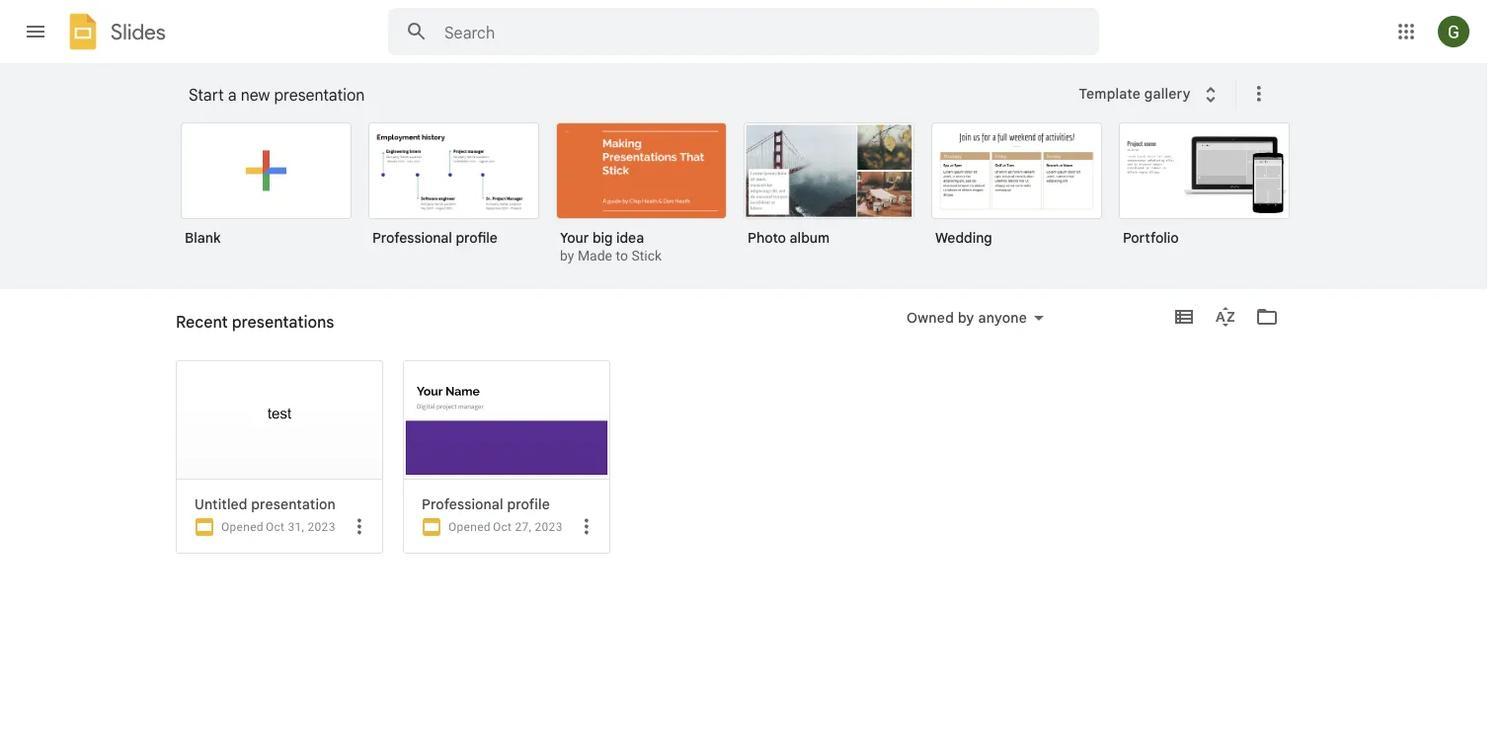 Task type: describe. For each thing, give the bounding box(es) containing it.
photo album option
[[744, 123, 915, 261]]

portfolio option
[[1119, 123, 1290, 261]]

made to stick link
[[578, 248, 662, 264]]

idea
[[616, 229, 644, 247]]

photo album
[[748, 229, 830, 247]]

recent presentations list box
[[176, 361, 1312, 756]]

slides
[[111, 19, 166, 45]]

by inside dropdown button
[[958, 309, 975, 327]]

a
[[228, 85, 237, 105]]

oct for profile
[[493, 521, 512, 535]]

professional profile option for untitled presentation option
[[403, 361, 611, 756]]

start a new presentation heading
[[189, 63, 1067, 126]]

0 vertical spatial professional profile
[[372, 229, 498, 247]]

27,
[[515, 521, 532, 535]]

recent presentations heading
[[176, 289, 334, 353]]

owned by anyone button
[[894, 306, 1057, 330]]

made
[[578, 248, 613, 264]]

portfolio
[[1123, 229, 1179, 247]]

by inside your big idea by made to stick
[[560, 248, 574, 264]]

your
[[560, 229, 589, 247]]

untitled
[[195, 496, 248, 513]]

untitled presentation option
[[176, 361, 383, 756]]

your big idea option
[[556, 123, 727, 267]]

search image
[[397, 12, 437, 51]]

slides link
[[63, 12, 166, 55]]

untitled presentation
[[195, 496, 336, 513]]

0 vertical spatial professional
[[372, 229, 452, 247]]

professional profile inside recent presentations list box
[[422, 496, 550, 513]]

opened for untitled
[[221, 521, 264, 535]]

opened oct 27, 2023
[[449, 521, 563, 535]]

professional inside recent presentations list box
[[422, 496, 504, 513]]

wedding
[[936, 229, 993, 247]]

blank
[[185, 229, 221, 247]]

untitled presentation google slides element
[[195, 496, 374, 514]]

stick
[[632, 248, 662, 264]]



Task type: locate. For each thing, give the bounding box(es) containing it.
2 oct from the left
[[493, 521, 512, 535]]

template
[[1079, 85, 1141, 102]]

recent inside heading
[[176, 312, 228, 332]]

Search bar text field
[[445, 23, 1050, 42]]

1 recent from the top
[[176, 312, 228, 332]]

2023 inside professional profile 'option'
[[535, 521, 563, 535]]

recent presentations
[[176, 312, 334, 332], [176, 320, 315, 337]]

opened down the untitled
[[221, 521, 264, 535]]

1 horizontal spatial by
[[958, 309, 975, 327]]

0 horizontal spatial by
[[560, 248, 574, 264]]

1 horizontal spatial 2023
[[535, 521, 563, 535]]

2023 right 27,
[[535, 521, 563, 535]]

start
[[189, 85, 224, 105]]

31,
[[288, 521, 305, 535]]

profile left the your on the top
[[456, 229, 498, 247]]

more actions. image
[[1244, 82, 1271, 106]]

0 vertical spatial presentation
[[274, 85, 365, 105]]

big
[[593, 229, 613, 247]]

oct
[[266, 521, 285, 535], [493, 521, 512, 535]]

list box
[[181, 119, 1317, 290]]

oct inside professional profile 'option'
[[493, 521, 512, 535]]

2023 inside untitled presentation option
[[308, 521, 336, 535]]

profile up last opened by me oct 27, 2023 element
[[507, 496, 550, 513]]

template gallery
[[1079, 85, 1191, 102]]

blank option
[[181, 123, 352, 261]]

1 horizontal spatial opened
[[449, 521, 491, 535]]

by down the your on the top
[[560, 248, 574, 264]]

photo
[[748, 229, 786, 247]]

professional profile google slides element
[[422, 496, 602, 514]]

owned
[[907, 309, 955, 327]]

anyone
[[979, 309, 1028, 327]]

new
[[241, 85, 270, 105]]

professional profile option
[[369, 123, 539, 261], [403, 361, 611, 756]]

presentation
[[274, 85, 365, 105], [251, 496, 336, 513]]

last opened by me oct 27, 2023 element
[[493, 521, 563, 535]]

0 horizontal spatial profile
[[456, 229, 498, 247]]

list box containing blank
[[181, 119, 1317, 290]]

owned by anyone
[[907, 309, 1028, 327]]

opened
[[221, 521, 264, 535], [449, 521, 491, 535]]

presentation inside start a new presentation heading
[[274, 85, 365, 105]]

start a new presentation
[[189, 85, 365, 105]]

1 2023 from the left
[[308, 521, 336, 535]]

oct left 27,
[[493, 521, 512, 535]]

1 oct from the left
[[266, 521, 285, 535]]

0 vertical spatial profile
[[456, 229, 498, 247]]

your big idea by made to stick
[[560, 229, 662, 264]]

professional profile option for blank 'option'
[[369, 123, 539, 261]]

oct for presentation
[[266, 521, 285, 535]]

oct inside untitled presentation option
[[266, 521, 285, 535]]

oct left 31,
[[266, 521, 285, 535]]

presentations
[[232, 312, 334, 332], [225, 320, 315, 337]]

recent
[[176, 312, 228, 332], [176, 320, 221, 337]]

professional
[[372, 229, 452, 247], [422, 496, 504, 513]]

0 horizontal spatial opened
[[221, 521, 264, 535]]

2 opened from the left
[[449, 521, 491, 535]]

1 vertical spatial professional profile
[[422, 496, 550, 513]]

0 horizontal spatial oct
[[266, 521, 285, 535]]

1 opened from the left
[[221, 521, 264, 535]]

2023 for presentation
[[308, 521, 336, 535]]

presentation right new
[[274, 85, 365, 105]]

None search field
[[388, 8, 1100, 55]]

1 recent presentations from the top
[[176, 312, 334, 332]]

2 recent from the top
[[176, 320, 221, 337]]

wedding option
[[932, 123, 1103, 261]]

by right "owned"
[[958, 309, 975, 327]]

0 horizontal spatial 2023
[[308, 521, 336, 535]]

opened inside untitled presentation option
[[221, 521, 264, 535]]

presentation inside untitled presentation google slides element
[[251, 496, 336, 513]]

2023 for profile
[[535, 521, 563, 535]]

album
[[790, 229, 830, 247]]

1 vertical spatial profile
[[507, 496, 550, 513]]

main menu image
[[24, 20, 47, 43]]

last opened by me oct 31, 2023 element
[[266, 521, 336, 535]]

1 vertical spatial professional profile option
[[403, 361, 611, 756]]

2023 right 31,
[[308, 521, 336, 535]]

0 vertical spatial by
[[560, 248, 574, 264]]

0 vertical spatial professional profile option
[[369, 123, 539, 261]]

opened inside professional profile 'option'
[[449, 521, 491, 535]]

profile inside professional profile google slides element
[[507, 496, 550, 513]]

presentation up 31,
[[251, 496, 336, 513]]

1 horizontal spatial profile
[[507, 496, 550, 513]]

opened oct 31, 2023
[[221, 521, 336, 535]]

1 vertical spatial by
[[958, 309, 975, 327]]

template gallery button
[[1067, 76, 1236, 112]]

gallery
[[1145, 85, 1191, 102]]

opened for professional
[[449, 521, 491, 535]]

2 recent presentations from the top
[[176, 320, 315, 337]]

opened down professional profile google slides element
[[449, 521, 491, 535]]

to
[[616, 248, 628, 264]]

2 2023 from the left
[[535, 521, 563, 535]]

by
[[560, 248, 574, 264], [958, 309, 975, 327]]

presentations inside heading
[[232, 312, 334, 332]]

1 horizontal spatial oct
[[493, 521, 512, 535]]

2023
[[308, 521, 336, 535], [535, 521, 563, 535]]

1 vertical spatial presentation
[[251, 496, 336, 513]]

professional profile
[[372, 229, 498, 247], [422, 496, 550, 513]]

1 vertical spatial professional
[[422, 496, 504, 513]]

profile
[[456, 229, 498, 247], [507, 496, 550, 513]]



Task type: vqa. For each thing, say whether or not it's contained in the screenshot.
Oct related to presentation
yes



